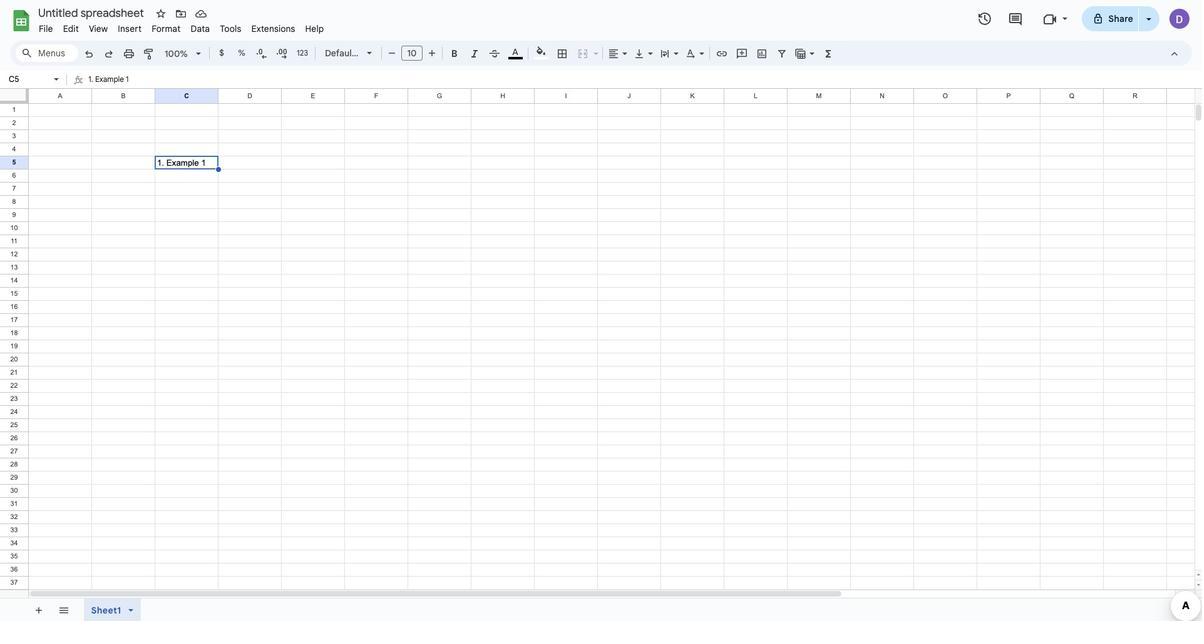 Task type: locate. For each thing, give the bounding box(es) containing it.
tools menu item
[[215, 21, 246, 36]]

1 toolbar from the left
[[26, 599, 78, 622]]

menu bar
[[34, 16, 329, 37]]

Star checkbox
[[128, 0, 180, 46]]

vertical align image
[[632, 44, 647, 62]]

123
[[297, 48, 308, 58]]

toolbar right sheet1 toolbar in the left bottom of the page
[[154, 599, 156, 622]]

view
[[89, 23, 108, 34]]

application
[[0, 0, 1202, 622]]

Font size field
[[401, 46, 428, 61]]

menu bar containing file
[[34, 16, 329, 37]]

(arial)
[[357, 48, 383, 59]]

extensions
[[251, 23, 295, 34]]

1. Example 1 text field
[[89, 72, 1202, 88]]

view menu item
[[84, 21, 113, 36]]

all sheets image
[[53, 601, 73, 621]]

% button
[[232, 44, 251, 63]]

name box (⌘ + j) element
[[4, 72, 63, 87]]

0 horizontal spatial toolbar
[[26, 599, 78, 622]]

2 toolbar from the left
[[154, 599, 156, 622]]

example
[[95, 75, 124, 84]]

None text field
[[5, 73, 51, 85]]

1. example 1
[[89, 75, 129, 84]]

sheet1 toolbar
[[80, 599, 151, 622]]

%
[[238, 48, 245, 58]]

toolbar left sheet1
[[26, 599, 78, 622]]

1 horizontal spatial toolbar
[[154, 599, 156, 622]]

borders image
[[555, 44, 570, 62]]

insert menu item
[[113, 21, 147, 36]]

toolbar
[[26, 599, 78, 622], [154, 599, 156, 622]]

data menu item
[[186, 21, 215, 36]]

text wrapping image
[[658, 44, 673, 62]]

default (arial)
[[325, 48, 383, 59]]



Task type: vqa. For each thing, say whether or not it's contained in the screenshot.
Sheet1
yes



Task type: describe. For each thing, give the bounding box(es) containing it.
menu bar inside menu bar banner
[[34, 16, 329, 37]]

Rename text field
[[34, 5, 151, 20]]

text color image
[[508, 44, 523, 59]]

application containing share
[[0, 0, 1202, 622]]

quick sharing actions image
[[1147, 18, 1152, 38]]

file menu item
[[34, 21, 58, 36]]

format menu item
[[147, 21, 186, 36]]

font list. default (arial) selected. option
[[325, 44, 383, 62]]

format
[[152, 23, 181, 34]]

$
[[219, 48, 224, 58]]

1
[[126, 75, 129, 84]]

Zoom text field
[[162, 45, 192, 63]]

text rotation image
[[684, 44, 698, 62]]

1.
[[89, 75, 93, 84]]

Font size text field
[[402, 46, 422, 61]]

extensions menu item
[[246, 21, 300, 36]]

share button
[[1082, 6, 1139, 31]]

data
[[191, 23, 210, 34]]

123 button
[[292, 44, 312, 63]]

sheet1 button
[[84, 599, 141, 622]]

edit menu item
[[58, 21, 84, 36]]

$ button
[[212, 44, 231, 63]]

insert
[[118, 23, 142, 34]]

Menus field
[[16, 44, 78, 62]]

help
[[305, 23, 324, 34]]

fill color image
[[534, 44, 548, 59]]

sheet1
[[91, 606, 121, 617]]

share
[[1109, 13, 1133, 24]]

functions image
[[821, 44, 836, 62]]

edit
[[63, 23, 79, 34]]

Zoom field
[[160, 44, 207, 63]]

file
[[39, 23, 53, 34]]

help menu item
[[300, 21, 329, 36]]

menu bar banner
[[0, 0, 1202, 622]]

default
[[325, 48, 355, 59]]

none text field inside name box (⌘ + j) element
[[5, 73, 51, 85]]

main toolbar
[[78, 44, 839, 64]]

tools
[[220, 23, 241, 34]]



